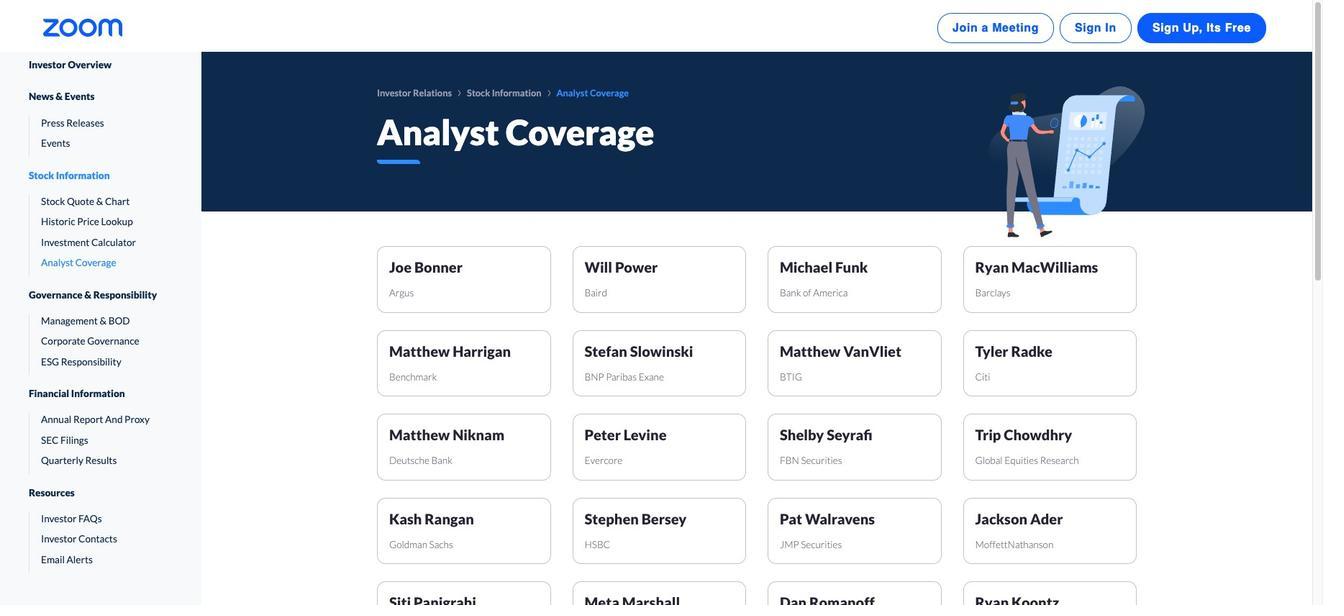 Task type: vqa. For each thing, say whether or not it's contained in the screenshot.
Its
yes



Task type: describe. For each thing, give the bounding box(es) containing it.
resources link
[[29, 474, 173, 512]]

investor faqs link
[[30, 512, 173, 526]]

deutsche bank
[[389, 455, 452, 466]]

analyst coverage image
[[989, 86, 1145, 237]]

& left chart
[[96, 196, 103, 207]]

corporate governance link
[[30, 334, 173, 349]]

0 vertical spatial coverage
[[590, 87, 629, 99]]

jackson
[[975, 510, 1028, 527]]

bnp
[[585, 371, 604, 383]]

global
[[975, 455, 1003, 466]]

bank of america
[[780, 287, 848, 299]]

resources
[[29, 487, 75, 498]]

equities
[[1005, 455, 1038, 466]]

securities for seyrafi
[[801, 455, 842, 466]]

2 horizontal spatial analyst
[[557, 87, 588, 99]]

kash
[[389, 510, 422, 527]]

free
[[1225, 22, 1251, 35]]

michael funk
[[780, 259, 868, 276]]

meeting
[[992, 22, 1039, 35]]

bnp paribas exane
[[585, 371, 664, 383]]

investor relations
[[377, 87, 452, 99]]

1 vertical spatial events
[[41, 138, 70, 149]]

power
[[615, 259, 658, 276]]

citi
[[975, 371, 990, 383]]

michael
[[780, 259, 833, 276]]

quote
[[67, 196, 94, 207]]

hsbc
[[585, 539, 610, 550]]

0 horizontal spatial stock information
[[29, 169, 110, 181]]

email alerts link
[[30, 552, 173, 567]]

1 horizontal spatial bank
[[780, 287, 801, 299]]

1 vertical spatial responsibility
[[61, 356, 121, 367]]

trip
[[975, 426, 1001, 443]]

relations
[[413, 87, 452, 99]]

releases
[[66, 117, 104, 129]]

0 vertical spatial responsibility
[[93, 289, 157, 300]]

investor for investor overview
[[29, 59, 66, 71]]

moffettnathanson
[[975, 539, 1054, 550]]

levine
[[624, 426, 667, 443]]

quarterly
[[41, 455, 83, 466]]

matthew vanvliet
[[780, 342, 902, 360]]

pat  walravens
[[780, 510, 875, 527]]

matthew  niknam
[[389, 426, 504, 443]]

0 vertical spatial stock information
[[467, 87, 541, 99]]

0 horizontal spatial analyst
[[41, 257, 73, 268]]

stock quote & chart
[[41, 196, 130, 207]]

2 vertical spatial coverage
[[75, 257, 116, 268]]

financial information link
[[29, 375, 173, 413]]

sign in
[[1075, 22, 1117, 35]]

management
[[41, 315, 98, 327]]

0 vertical spatial analyst coverage
[[557, 87, 629, 99]]

sign up, its free
[[1153, 22, 1251, 35]]

proxy
[[125, 414, 150, 426]]

fbn
[[780, 455, 799, 466]]

ryan  macwilliams
[[975, 259, 1098, 276]]

peter
[[585, 426, 621, 443]]

stephen
[[585, 510, 639, 527]]

kash rangan
[[389, 510, 474, 527]]

1 vertical spatial stock
[[29, 169, 54, 181]]

evercore
[[585, 455, 623, 466]]

barclays
[[975, 287, 1011, 299]]

up,
[[1183, 22, 1203, 35]]

annual report and proxy link
[[30, 413, 173, 427]]

btig
[[780, 371, 802, 383]]

in
[[1105, 22, 1117, 35]]

america
[[813, 287, 848, 299]]

jmp securities
[[780, 539, 842, 550]]

1 vertical spatial coverage
[[506, 112, 654, 153]]

investment
[[41, 237, 89, 248]]

sec filings link
[[30, 433, 173, 448]]

matthew harrigan
[[389, 342, 511, 360]]

chart
[[105, 196, 130, 207]]

price
[[77, 216, 99, 228]]

macwilliams
[[1012, 259, 1098, 276]]

securities for walravens
[[801, 539, 842, 550]]

annual
[[41, 414, 71, 426]]

management & bod
[[41, 315, 130, 327]]

paribas
[[606, 371, 637, 383]]

and
[[105, 414, 123, 426]]

radke
[[1011, 342, 1053, 360]]

benchmark
[[389, 371, 437, 383]]

news & events link
[[29, 78, 173, 116]]

investor overview
[[29, 59, 112, 71]]

lookup
[[101, 216, 133, 228]]

sec filings
[[41, 434, 88, 446]]

esg responsibility
[[41, 356, 121, 367]]

trip  chowdhry
[[975, 426, 1072, 443]]

sachs
[[429, 539, 453, 550]]

1 horizontal spatial analyst
[[377, 112, 499, 153]]



Task type: locate. For each thing, give the bounding box(es) containing it.
filings
[[60, 434, 88, 446]]

stock information
[[467, 87, 541, 99], [29, 169, 110, 181]]

1 horizontal spatial stock information
[[467, 87, 541, 99]]

goldman sachs
[[389, 539, 453, 550]]

bank down matthew  niknam
[[431, 455, 452, 466]]

quarterly results link
[[30, 453, 173, 468]]

matthew for matthew  niknam
[[389, 426, 450, 443]]

news & events
[[29, 91, 95, 102]]

sign for sign in
[[1075, 22, 1102, 35]]

jmp
[[780, 539, 799, 550]]

of
[[803, 287, 811, 299]]

sign
[[1075, 22, 1102, 35], [1153, 22, 1179, 35]]

securities down shelby  seyrafi
[[801, 455, 842, 466]]

1 vertical spatial stock information link
[[29, 157, 173, 194]]

0 vertical spatial governance
[[29, 289, 83, 300]]

zoom video communications, inc. logo image
[[43, 19, 122, 37]]

niknam
[[453, 426, 504, 443]]

0 vertical spatial stock information link
[[467, 87, 541, 99]]

governance inside governance & responsibility link
[[29, 289, 83, 300]]

1 vertical spatial information
[[56, 169, 110, 181]]

calculator
[[91, 237, 136, 248]]

bank
[[780, 287, 801, 299], [431, 455, 452, 466]]

governance
[[29, 289, 83, 300], [87, 336, 139, 347]]

joe bonner
[[389, 259, 463, 276]]

global equities research
[[975, 455, 1079, 466]]

matthew up deutsche bank
[[389, 426, 450, 443]]

baird
[[585, 287, 607, 299]]

vanvliet
[[843, 342, 902, 360]]

analyst coverage link
[[30, 256, 173, 270]]

management & bod link
[[30, 314, 173, 328]]

investor up news
[[29, 59, 66, 71]]

2 sign from the left
[[1153, 22, 1179, 35]]

press releases link
[[30, 116, 173, 130]]

governance & responsibility link
[[29, 276, 173, 314]]

slowinski
[[630, 342, 693, 360]]

will
[[585, 259, 612, 276]]

a
[[982, 22, 989, 35]]

sign for sign up, its free
[[1153, 22, 1179, 35]]

stephen  bersey
[[585, 510, 687, 527]]

quarterly results
[[41, 455, 117, 466]]

sign up, its free link
[[1137, 13, 1266, 43]]

corporate governance
[[41, 336, 139, 347]]

0 horizontal spatial stock information link
[[29, 157, 173, 194]]

responsibility down the corporate governance
[[61, 356, 121, 367]]

0 vertical spatial analyst
[[557, 87, 588, 99]]

1 horizontal spatial governance
[[87, 336, 139, 347]]

1 vertical spatial stock information
[[29, 169, 110, 181]]

1 vertical spatial bank
[[431, 455, 452, 466]]

matthew for matthew harrigan
[[389, 342, 450, 360]]

1 vertical spatial analyst coverage
[[377, 112, 654, 153]]

investment calculator link
[[30, 235, 173, 250]]

investor
[[29, 59, 66, 71], [377, 87, 411, 99], [41, 513, 77, 525], [41, 533, 77, 545]]

bonner
[[414, 259, 463, 276]]

2 vertical spatial analyst
[[41, 257, 73, 268]]

2 vertical spatial information
[[71, 388, 125, 399]]

governance inside 'corporate governance' link
[[87, 336, 139, 347]]

0 vertical spatial events
[[65, 91, 95, 102]]

contacts
[[78, 533, 117, 545]]

1 vertical spatial analyst
[[377, 112, 499, 153]]

1 horizontal spatial sign
[[1153, 22, 1179, 35]]

investor for investor faqs
[[41, 513, 77, 525]]

information for proxy
[[71, 388, 125, 399]]

shelby  seyrafi
[[780, 426, 873, 443]]

sign left 'up,'
[[1153, 22, 1179, 35]]

matthew up benchmark
[[389, 342, 450, 360]]

1 vertical spatial governance
[[87, 336, 139, 347]]

0 vertical spatial bank
[[780, 287, 801, 299]]

walravens
[[805, 510, 875, 527]]

& for governance
[[84, 289, 91, 300]]

its
[[1207, 22, 1221, 35]]

coverage
[[590, 87, 629, 99], [506, 112, 654, 153], [75, 257, 116, 268]]

stock information link right relations
[[467, 87, 541, 99]]

argus
[[389, 287, 414, 299]]

stock information link up "stock quote & chart"
[[29, 157, 173, 194]]

sign in link
[[1060, 13, 1132, 43]]

events down press
[[41, 138, 70, 149]]

stock quote & chart link
[[30, 194, 173, 209]]

peter levine
[[585, 426, 667, 443]]

1 sign from the left
[[1075, 22, 1102, 35]]

1 horizontal spatial stock information link
[[467, 87, 541, 99]]

0 vertical spatial information
[[492, 87, 541, 99]]

responsibility up bod
[[93, 289, 157, 300]]

corporate
[[41, 336, 85, 347]]

esg responsibility link
[[30, 354, 173, 369]]

exane
[[639, 371, 664, 383]]

governance up management
[[29, 289, 83, 300]]

0 vertical spatial securities
[[801, 455, 842, 466]]

& left bod
[[100, 315, 107, 327]]

investor contacts
[[41, 533, 117, 545]]

stefan slowinski
[[585, 342, 693, 360]]

investor up email
[[41, 533, 77, 545]]

securities
[[801, 455, 842, 466], [801, 539, 842, 550]]

& up management & bod at the left bottom of page
[[84, 289, 91, 300]]

investor for investor contacts
[[41, 533, 77, 545]]

bank left the of
[[780, 287, 801, 299]]

sign left in
[[1075, 22, 1102, 35]]

will power
[[585, 259, 658, 276]]

& for management
[[100, 315, 107, 327]]

investor down resources
[[41, 513, 77, 525]]

analyst coverage
[[557, 87, 629, 99], [377, 112, 654, 153], [41, 257, 116, 268]]

matthew up btig
[[780, 342, 841, 360]]

1 securities from the top
[[801, 455, 842, 466]]

investor for investor relations
[[377, 87, 411, 99]]

harrigan
[[453, 342, 511, 360]]

0 vertical spatial stock
[[467, 87, 490, 99]]

investor relations link
[[377, 87, 452, 99]]

2 securities from the top
[[801, 539, 842, 550]]

investor left relations
[[377, 87, 411, 99]]

stock information up quote
[[29, 169, 110, 181]]

faqs
[[78, 513, 102, 525]]

0 horizontal spatial governance
[[29, 289, 83, 300]]

stefan
[[585, 342, 627, 360]]

2 vertical spatial analyst coverage
[[41, 257, 116, 268]]

0 horizontal spatial bank
[[431, 455, 452, 466]]

information for chart
[[56, 169, 110, 181]]

seyrafi
[[827, 426, 873, 443]]

matthew for matthew vanvliet
[[780, 342, 841, 360]]

rangan
[[425, 510, 474, 527]]

& right news
[[56, 91, 63, 102]]

0 horizontal spatial sign
[[1075, 22, 1102, 35]]

securities down pat  walravens
[[801, 539, 842, 550]]

stock
[[467, 87, 490, 99], [29, 169, 54, 181], [41, 196, 65, 207]]

joe
[[389, 259, 412, 276]]

results
[[85, 455, 117, 466]]

goldman
[[389, 539, 427, 550]]

email
[[41, 554, 65, 565]]

2 vertical spatial stock
[[41, 196, 65, 207]]

governance & responsibility
[[29, 289, 157, 300]]

join
[[953, 22, 978, 35]]

financial information
[[29, 388, 125, 399]]

report
[[73, 414, 103, 426]]

1 vertical spatial securities
[[801, 539, 842, 550]]

stock information right relations
[[467, 87, 541, 99]]

&
[[56, 91, 63, 102], [96, 196, 103, 207], [84, 289, 91, 300], [100, 315, 107, 327]]

historic
[[41, 216, 75, 228]]

tyler  radke
[[975, 342, 1053, 360]]

join a meeting
[[953, 22, 1039, 35]]

information inside financial information link
[[71, 388, 125, 399]]

governance down bod
[[87, 336, 139, 347]]

& for news
[[56, 91, 63, 102]]

events up releases
[[65, 91, 95, 102]]

deutsche
[[389, 455, 429, 466]]

jackson  ader
[[975, 510, 1063, 527]]

financial
[[29, 388, 69, 399]]



